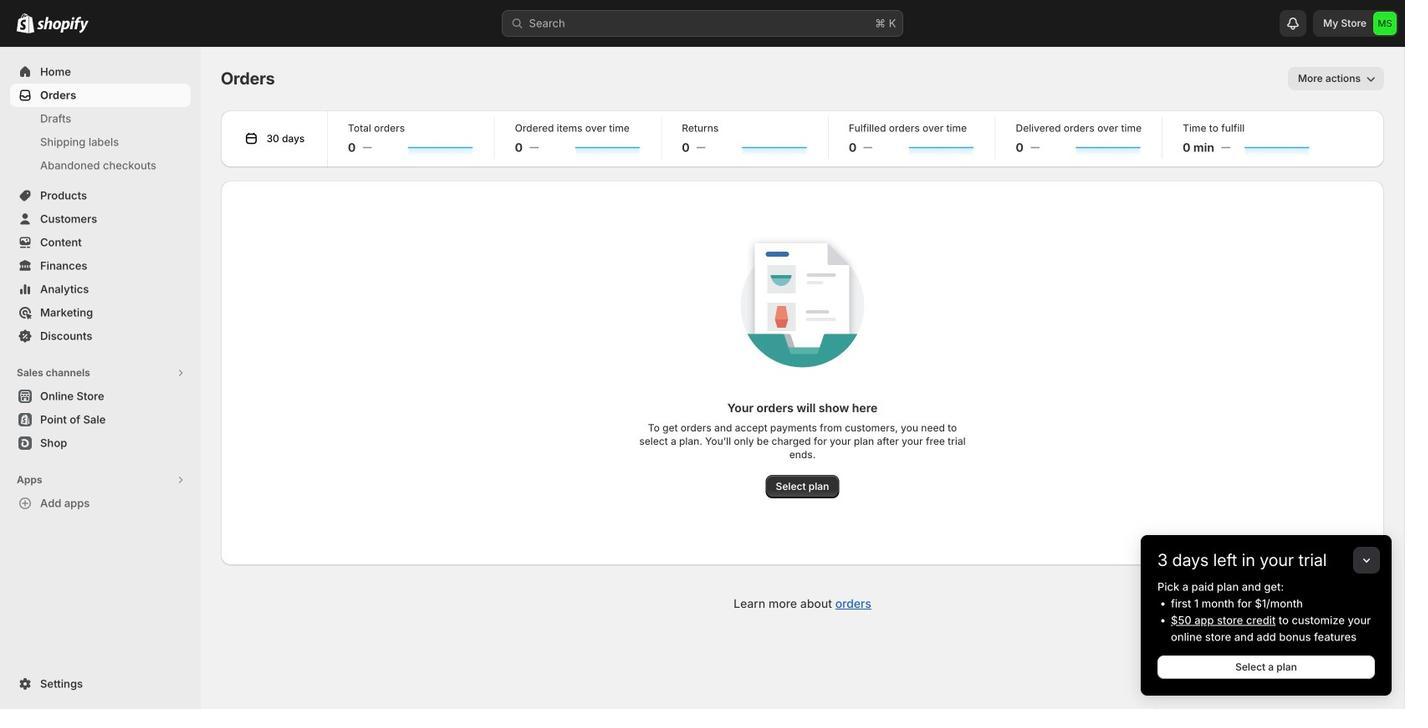 Task type: describe. For each thing, give the bounding box(es) containing it.
my store image
[[1373, 12, 1397, 35]]



Task type: vqa. For each thing, say whether or not it's contained in the screenshot.
Shopify image
yes



Task type: locate. For each thing, give the bounding box(es) containing it.
0 horizontal spatial shopify image
[[17, 13, 34, 33]]

1 horizontal spatial shopify image
[[37, 17, 89, 33]]

shopify image
[[17, 13, 34, 33], [37, 17, 89, 33]]



